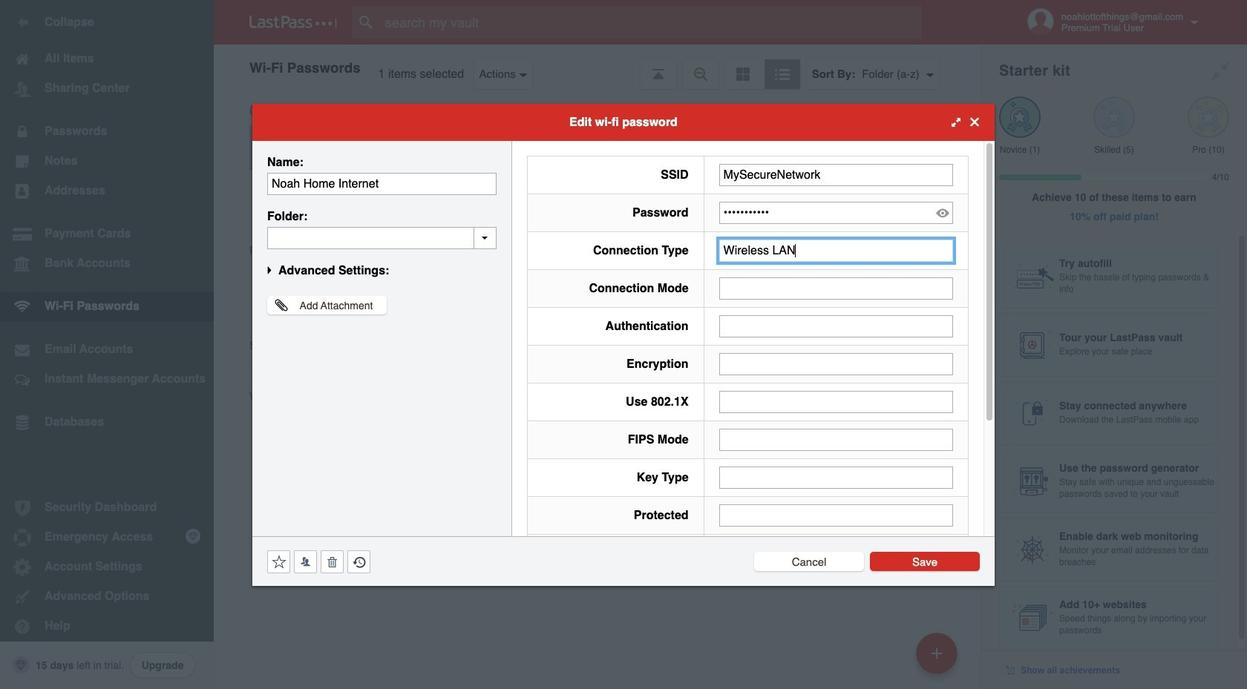 Task type: locate. For each thing, give the bounding box(es) containing it.
None password field
[[719, 202, 953, 224]]

dialog
[[252, 104, 995, 680]]

None text field
[[719, 164, 953, 186], [267, 227, 497, 249], [719, 315, 953, 337], [719, 391, 953, 413], [719, 467, 953, 489], [719, 164, 953, 186], [267, 227, 497, 249], [719, 315, 953, 337], [719, 391, 953, 413], [719, 467, 953, 489]]

new item image
[[932, 648, 942, 659]]

vault options navigation
[[214, 45, 981, 89]]

main navigation navigation
[[0, 0, 214, 690]]

new item navigation
[[911, 629, 966, 690]]

None text field
[[267, 173, 497, 195], [719, 239, 953, 262], [719, 277, 953, 300], [719, 353, 953, 375], [719, 429, 953, 451], [719, 504, 953, 527], [267, 173, 497, 195], [719, 239, 953, 262], [719, 277, 953, 300], [719, 353, 953, 375], [719, 429, 953, 451], [719, 504, 953, 527]]



Task type: describe. For each thing, give the bounding box(es) containing it.
Search search field
[[352, 6, 945, 39]]

search my vault text field
[[352, 6, 945, 39]]

lastpass image
[[249, 16, 337, 29]]



